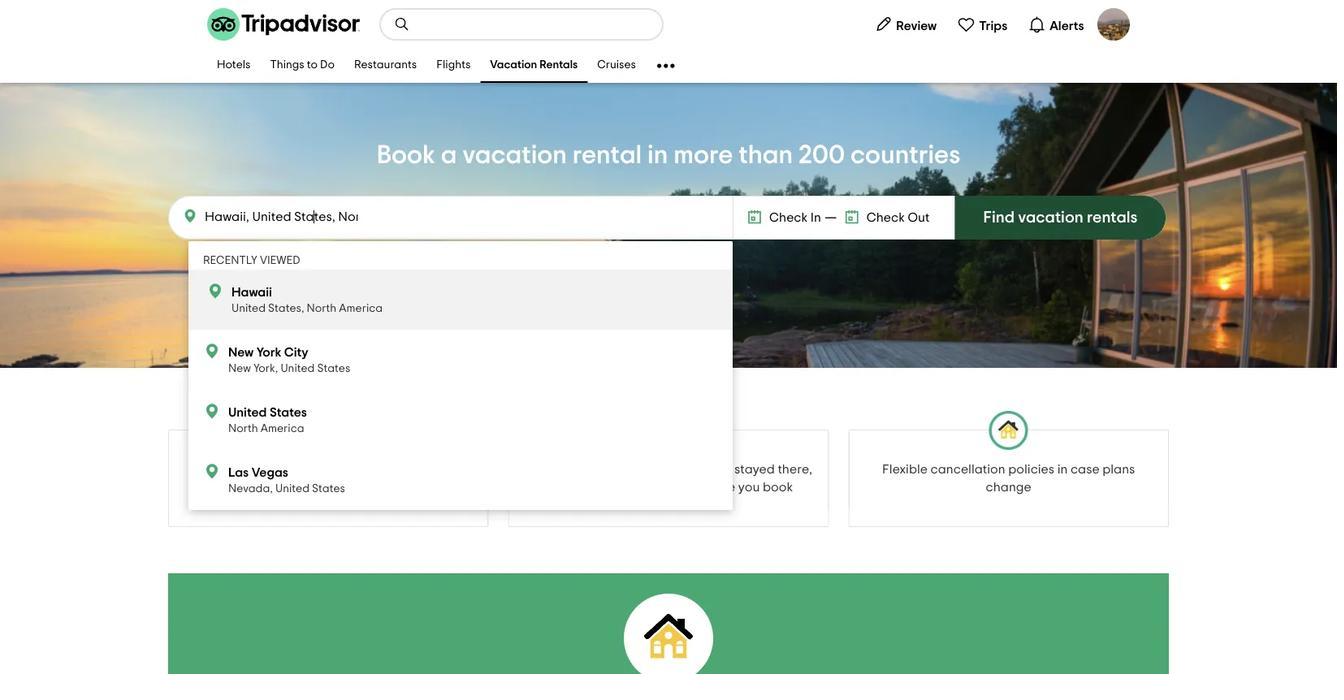Task type: locate. For each thing, give the bounding box(es) containing it.
and down sanitized
[[431, 481, 455, 494]]

book
[[377, 142, 435, 168]]

who've
[[691, 463, 732, 476]]

trips
[[979, 19, 1008, 32]]

flexible
[[882, 463, 928, 476]]

0 horizontal spatial a
[[394, 463, 402, 476]]

new left york,
[[228, 363, 251, 375]]

before
[[696, 481, 735, 494]]

travelers
[[636, 463, 688, 476]]

north up las
[[228, 423, 258, 435]]

united states north america
[[228, 406, 307, 435]]

more up nevada,
[[233, 463, 264, 476]]

recently viewed
[[203, 255, 300, 266]]

in inside enjoy more space and privacy in a sanitized home environment with just your family and friends
[[380, 463, 391, 476]]

check in
[[769, 211, 821, 224]]

vacation
[[490, 60, 537, 71]]

1 vertical spatial new
[[228, 363, 251, 375]]

1 vertical spatial north
[[228, 423, 258, 435]]

read
[[525, 463, 557, 476]]

states down york,
[[270, 406, 307, 419]]

states inside new york city new york, united states
[[317, 363, 350, 375]]

enjoy
[[199, 463, 230, 476]]

things to do
[[270, 60, 335, 71]]

0 vertical spatial north
[[307, 303, 337, 314]]

plans
[[1103, 463, 1135, 476]]

read reviews from travelers who've stayed there, so you can feel confident before you book
[[525, 463, 813, 494]]

a inside enjoy more space and privacy in a sanitized home environment with just your family and friends
[[394, 463, 402, 476]]

check
[[769, 211, 808, 224], [867, 211, 905, 224]]

in left case at the right bottom of page
[[1057, 463, 1068, 476]]

restaurants
[[354, 60, 417, 71]]

do
[[320, 60, 335, 71]]

you
[[561, 481, 582, 494], [738, 481, 760, 494]]

america
[[339, 303, 383, 314], [261, 423, 304, 435]]

america inside united states north america
[[261, 423, 304, 435]]

find
[[983, 210, 1015, 226]]

family
[[393, 481, 429, 494]]

in right rental
[[648, 142, 668, 168]]

feel
[[611, 481, 633, 494]]

review
[[896, 19, 937, 32]]

states right york,
[[317, 363, 350, 375]]

0 vertical spatial america
[[339, 303, 383, 314]]

more
[[674, 142, 733, 168], [233, 463, 264, 476]]

united down city
[[281, 363, 315, 375]]

1 horizontal spatial check
[[867, 211, 905, 224]]

1 vertical spatial states
[[270, 406, 307, 419]]

north right states,
[[307, 303, 337, 314]]

1 vertical spatial and
[[431, 481, 455, 494]]

vacation rentals
[[490, 60, 578, 71]]

united inside united states north america
[[228, 406, 267, 419]]

0 vertical spatial new
[[228, 346, 254, 359]]

0 horizontal spatial vacation
[[462, 142, 567, 168]]

north
[[307, 303, 337, 314], [228, 423, 258, 435]]

united
[[232, 303, 266, 314], [281, 363, 315, 375], [228, 406, 267, 419], [275, 483, 310, 495]]

united down space
[[275, 483, 310, 495]]

you down stayed
[[738, 481, 760, 494]]

1 horizontal spatial america
[[339, 303, 383, 314]]

in
[[811, 211, 821, 224]]

united down hawaii
[[232, 303, 266, 314]]

new left "york"
[[228, 346, 254, 359]]

1 horizontal spatial north
[[307, 303, 337, 314]]

restaurants link
[[344, 49, 427, 83]]

united inside las vegas nevada, united states
[[275, 483, 310, 495]]

2 check from the left
[[867, 211, 905, 224]]

check left out
[[867, 211, 905, 224]]

new york city new york, united states
[[228, 346, 350, 375]]

1 vertical spatial more
[[233, 463, 264, 476]]

from
[[606, 463, 633, 476]]

0 horizontal spatial you
[[561, 481, 582, 494]]

america right states,
[[339, 303, 383, 314]]

privacy
[[333, 463, 378, 476]]

0 vertical spatial vacation
[[462, 142, 567, 168]]

1 vertical spatial a
[[394, 463, 402, 476]]

states
[[317, 363, 350, 375], [270, 406, 307, 419], [312, 483, 345, 495]]

2 vertical spatial states
[[312, 483, 345, 495]]

2 horizontal spatial in
[[1057, 463, 1068, 476]]

states inside las vegas nevada, united states
[[312, 483, 345, 495]]

countries
[[851, 142, 961, 168]]

just
[[341, 481, 361, 494]]

None search field
[[381, 10, 662, 39]]

flights
[[436, 60, 471, 71]]

new
[[228, 346, 254, 359], [228, 363, 251, 375]]

friends
[[308, 499, 349, 512]]

and
[[307, 463, 330, 476], [431, 481, 455, 494]]

vacation rentals link
[[480, 49, 588, 83]]

book
[[763, 481, 793, 494]]

0 horizontal spatial check
[[769, 211, 808, 224]]

and up with at the bottom
[[307, 463, 330, 476]]

out
[[908, 211, 930, 224]]

1 horizontal spatial vacation
[[1018, 210, 1084, 226]]

0 horizontal spatial and
[[307, 463, 330, 476]]

1 horizontal spatial more
[[674, 142, 733, 168]]

1 check from the left
[[769, 211, 808, 224]]

check left in
[[769, 211, 808, 224]]

rental
[[573, 142, 642, 168]]

0 horizontal spatial more
[[233, 463, 264, 476]]

a right book
[[441, 142, 457, 168]]

1 horizontal spatial a
[[441, 142, 457, 168]]

1 horizontal spatial you
[[738, 481, 760, 494]]

hotels
[[217, 60, 251, 71]]

0 vertical spatial states
[[317, 363, 350, 375]]

rentals
[[540, 60, 578, 71]]

a
[[441, 142, 457, 168], [394, 463, 402, 476]]

las
[[228, 466, 249, 479]]

can
[[585, 481, 608, 494]]

things
[[270, 60, 304, 71]]

flexible cancellation policies in case plans change
[[882, 463, 1135, 494]]

in inside flexible cancellation policies in case plans change
[[1057, 463, 1068, 476]]

1 vertical spatial america
[[261, 423, 304, 435]]

more left than
[[674, 142, 733, 168]]

Where do you want to go? text field
[[179, 208, 358, 226]]

change
[[986, 481, 1032, 494]]

united down york,
[[228, 406, 267, 419]]

sanitized
[[405, 463, 458, 476]]

you down reviews
[[561, 481, 582, 494]]

0 horizontal spatial america
[[261, 423, 304, 435]]

in
[[648, 142, 668, 168], [380, 463, 391, 476], [1057, 463, 1068, 476]]

0 horizontal spatial north
[[228, 423, 258, 435]]

profile picture image
[[1098, 8, 1130, 41]]

states up friends
[[312, 483, 345, 495]]

200
[[799, 142, 845, 168]]

0 vertical spatial more
[[674, 142, 733, 168]]

a up family
[[394, 463, 402, 476]]

tripadvisor image
[[207, 8, 360, 41]]

america up space
[[261, 423, 304, 435]]

in up your
[[380, 463, 391, 476]]

nevada,
[[228, 483, 273, 495]]

america inside hawaii united states, north america
[[339, 303, 383, 314]]

0 horizontal spatial in
[[380, 463, 391, 476]]

your
[[364, 481, 391, 494]]

recently
[[203, 255, 257, 266]]

vacation
[[462, 142, 567, 168], [1018, 210, 1084, 226]]

confident
[[636, 481, 693, 494]]

enjoy more space and privacy in a sanitized home environment with just your family and friends
[[199, 463, 458, 512]]

policies
[[1008, 463, 1055, 476]]

1 vertical spatial vacation
[[1018, 210, 1084, 226]]



Task type: describe. For each thing, give the bounding box(es) containing it.
1 horizontal spatial in
[[648, 142, 668, 168]]

search image
[[394, 16, 410, 32]]

city
[[284, 346, 308, 359]]

vacation inside find vacation rentals button
[[1018, 210, 1084, 226]]

check for check in
[[769, 211, 808, 224]]

find vacation rentals button
[[955, 196, 1166, 240]]

0 vertical spatial and
[[307, 463, 330, 476]]

with
[[314, 481, 338, 494]]

there,
[[778, 463, 813, 476]]

reviews
[[559, 463, 603, 476]]

hawaii united states, north america
[[232, 286, 383, 314]]

2 you from the left
[[738, 481, 760, 494]]

cruises
[[597, 60, 636, 71]]

1 you from the left
[[561, 481, 582, 494]]

check out
[[867, 211, 930, 224]]

things to do link
[[260, 49, 344, 83]]

check for check out
[[867, 211, 905, 224]]

states inside united states north america
[[270, 406, 307, 419]]

trips link
[[950, 8, 1015, 41]]

so
[[544, 481, 558, 494]]

stayed
[[734, 463, 775, 476]]

rentals
[[1087, 210, 1138, 226]]

states,
[[268, 303, 304, 314]]

book a vacation rental in more than 200 countries
[[377, 142, 961, 168]]

flights link
[[427, 49, 480, 83]]

las vegas nevada, united states
[[228, 466, 345, 495]]

more inside enjoy more space and privacy in a sanitized home environment with just your family and friends
[[233, 463, 264, 476]]

than
[[739, 142, 793, 168]]

0 vertical spatial a
[[441, 142, 457, 168]]

alerts
[[1050, 19, 1084, 32]]

vegas
[[252, 466, 288, 479]]

2 new from the top
[[228, 363, 251, 375]]

viewed
[[260, 255, 300, 266]]

find vacation rentals
[[983, 210, 1138, 226]]

to
[[307, 60, 318, 71]]

review link
[[867, 8, 944, 41]]

york,
[[253, 363, 278, 375]]

case
[[1071, 463, 1100, 476]]

1 horizontal spatial and
[[431, 481, 455, 494]]

home
[[202, 481, 235, 494]]

york
[[256, 346, 281, 359]]

united inside new york city new york, united states
[[281, 363, 315, 375]]

cancellation
[[931, 463, 1006, 476]]

cruises link
[[588, 49, 646, 83]]

north inside united states north america
[[228, 423, 258, 435]]

space
[[266, 463, 304, 476]]

alerts link
[[1021, 8, 1091, 41]]

environment
[[238, 481, 311, 494]]

1 new from the top
[[228, 346, 254, 359]]

hawaii
[[232, 286, 272, 299]]

hotels link
[[207, 49, 260, 83]]

north inside hawaii united states, north america
[[307, 303, 337, 314]]

united inside hawaii united states, north america
[[232, 303, 266, 314]]



Task type: vqa. For each thing, say whether or not it's contained in the screenshot.


